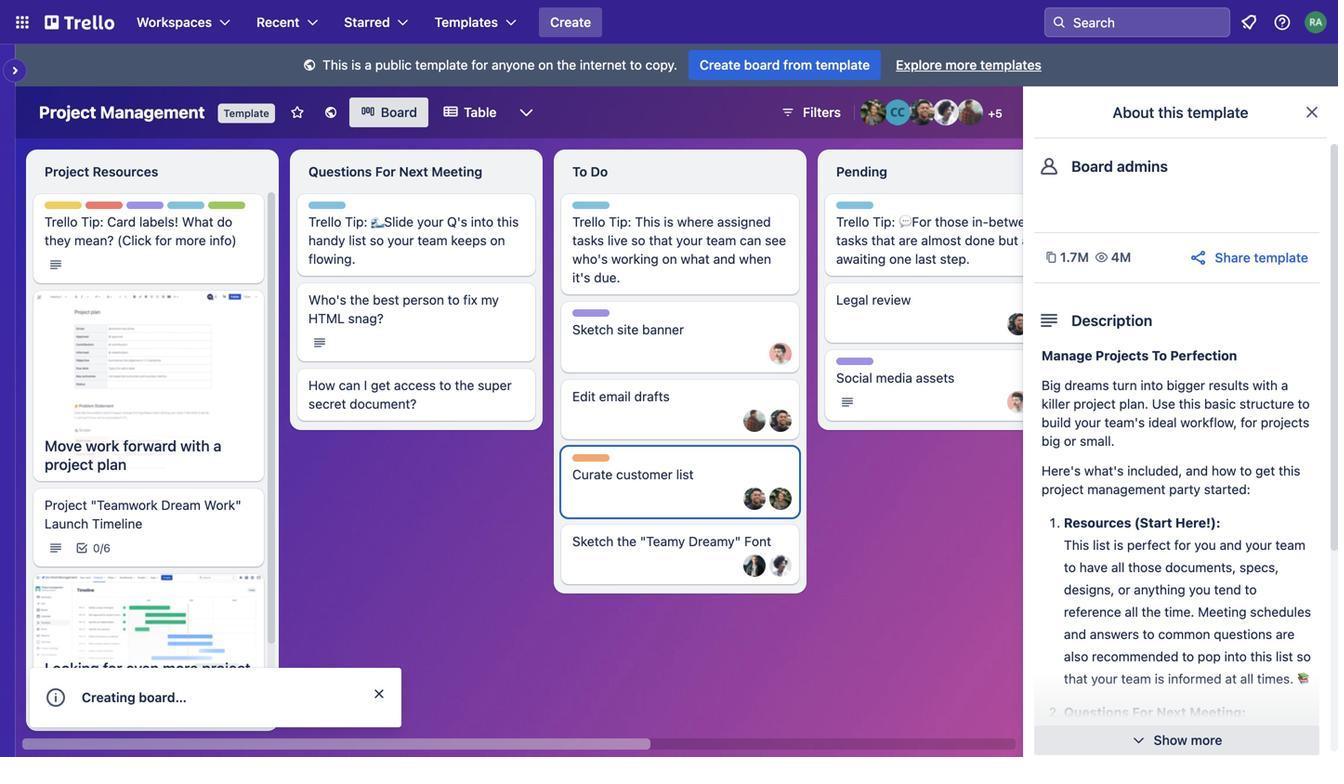 Task type: locate. For each thing, give the bounding box(es) containing it.
so up 📚
[[1297, 649, 1311, 664]]

3 tip: from the left
[[609, 214, 632, 230]]

project
[[1074, 396, 1116, 412], [45, 456, 93, 473], [1042, 482, 1084, 497], [202, 660, 251, 678]]

this down projects
[[1279, 463, 1301, 479]]

2 vertical spatial design
[[836, 359, 874, 372]]

team inside the design team sketch site banner
[[613, 310, 642, 323]]

the down anything
[[1142, 605, 1161, 620]]

can up when
[[740, 233, 762, 248]]

schedules
[[1250, 605, 1311, 620]]

/
[[100, 542, 103, 555]]

to left "do"
[[572, 164, 587, 179]]

questions for questions for next meeting: never again forget that important question you thought of in the showe
[[1064, 705, 1129, 720]]

1 horizontal spatial are
[[1276, 627, 1295, 642]]

color: purple, title: "design team" element for social media assets
[[836, 358, 906, 372]]

next for meeting:
[[1157, 705, 1187, 720]]

4 tip from the left
[[869, 203, 886, 216]]

0 vertical spatial this
[[323, 57, 348, 72]]

html
[[309, 311, 345, 326]]

questions for questions for next meeting
[[309, 164, 372, 179]]

for inside questions for next meeting: never again forget that important question you thought of in the showe
[[1132, 705, 1153, 720]]

the inside how can i get access to the super secret document?
[[455, 378, 474, 393]]

for down labels!
[[155, 233, 172, 248]]

that up never
[[1064, 671, 1088, 687]]

this
[[323, 57, 348, 72], [635, 214, 660, 230], [1064, 538, 1089, 553]]

looking for even more project management features? link
[[33, 652, 264, 704]]

0 vertical spatial create
[[550, 14, 591, 30]]

tip for trello tip: 💬for those in-between tasks that are almost done but also awaiting one last step.
[[869, 203, 886, 216]]

1 horizontal spatial with
[[1253, 378, 1278, 393]]

to do
[[572, 164, 608, 179]]

1 vertical spatial with
[[180, 437, 210, 455]]

star or unstar board image
[[290, 105, 305, 120]]

get
[[371, 378, 391, 393], [1256, 463, 1275, 479]]

sketch
[[572, 322, 614, 337], [572, 534, 614, 549]]

list inside curate customer list link
[[676, 467, 694, 482]]

1 vertical spatial sketch
[[572, 534, 614, 549]]

0 vertical spatial on
[[538, 57, 553, 72]]

the inside who's the best person to fix my html snag?
[[350, 292, 369, 308]]

tip: inside the trello tip trello tip: 💬for those in-between tasks that are almost done but also awaiting one last step.
[[873, 214, 895, 230]]

0 horizontal spatial questions
[[309, 164, 372, 179]]

tasks up awaiting at the right
[[836, 233, 868, 248]]

this up times.
[[1251, 649, 1272, 664]]

0 horizontal spatial create
[[550, 14, 591, 30]]

team left banner
[[613, 310, 642, 323]]

share
[[1215, 250, 1251, 265]]

this inside resources (start here!): this list is perfect for you and your team to have all those documents, specs, designs, or anything you tend to reference all the time. meeting schedules and answers to common questions are also recommended to pop into this list so that your team is informed at all times. 📚
[[1064, 538, 1089, 553]]

color: lime, title: "halp" element
[[208, 202, 245, 216]]

template right from
[[816, 57, 870, 72]]

project up 'launch'
[[45, 498, 87, 513]]

color: purple, title: "design team" element for sketch site banner
[[572, 309, 642, 323]]

table link
[[432, 98, 508, 127]]

more inside "button"
[[1191, 733, 1223, 748]]

questions
[[309, 164, 372, 179], [1064, 705, 1129, 720]]

tasks inside trello tip trello tip: this is where assigned tasks live so that your team can see who's working on what and when it's due.
[[572, 233, 604, 248]]

2 sketch from the top
[[572, 534, 614, 549]]

1 horizontal spatial next
[[1157, 705, 1187, 720]]

1 vertical spatial team
[[613, 310, 642, 323]]

the up 'snag?' in the top left of the page
[[350, 292, 369, 308]]

project inside looking for even more project management features?
[[202, 660, 251, 678]]

todd (todd05497623) image
[[770, 343, 792, 365], [1007, 391, 1030, 414]]

curate customer list link
[[572, 466, 788, 484]]

0 horizontal spatial with
[[180, 437, 210, 455]]

team down q's
[[418, 233, 448, 248]]

0 vertical spatial a
[[365, 57, 372, 72]]

again
[[1103, 727, 1135, 743]]

stakeholders link
[[45, 719, 253, 738]]

color: purple, title: "design team" element
[[126, 202, 196, 216], [572, 309, 642, 323], [836, 358, 906, 372]]

2 vertical spatial on
[[662, 251, 677, 267]]

big
[[1042, 378, 1061, 393]]

your down the 🌊slide
[[388, 233, 414, 248]]

1 vertical spatial get
[[1256, 463, 1275, 479]]

1 vertical spatial also
[[1064, 649, 1089, 664]]

anyone
[[492, 57, 535, 72]]

0 vertical spatial with
[[1253, 378, 1278, 393]]

forward
[[123, 437, 177, 455]]

tip for trello tip: this is where assigned tasks live so that your team can see who's working on what and when it's due.
[[605, 203, 622, 216]]

1 horizontal spatial design
[[572, 310, 610, 323]]

create for create
[[550, 14, 591, 30]]

to right how
[[1240, 463, 1252, 479]]

looking for even more project management features?
[[45, 660, 251, 696]]

working
[[611, 251, 659, 267]]

1 vertical spatial board
[[1072, 158, 1113, 175]]

stephen (stephen11674280) image
[[743, 555, 766, 577]]

project inside here's what's included, and how to get this project management party started:
[[1042, 482, 1084, 497]]

trello tip: card labels! what do they mean? (click for more info) link
[[45, 213, 253, 250]]

design team social media assets
[[836, 359, 955, 386]]

1 horizontal spatial on
[[538, 57, 553, 72]]

0 horizontal spatial meeting
[[432, 164, 482, 179]]

1 tip: from the left
[[81, 214, 104, 230]]

perfection
[[1170, 348, 1237, 363]]

tip inside trello tip trello tip: 🌊slide your q's into this handy list so your team keeps on flowing.
[[342, 203, 358, 216]]

trello tip: 💬for those in-between tasks that are almost done but also awaiting one last step. link
[[836, 213, 1052, 269]]

this up the have
[[1064, 538, 1089, 553]]

your down recommended
[[1091, 671, 1118, 687]]

to right projects on the top of the page
[[1152, 348, 1167, 363]]

0 horizontal spatial those
[[935, 214, 969, 230]]

those up the 'almost'
[[935, 214, 969, 230]]

in-
[[972, 214, 989, 230]]

1 horizontal spatial so
[[631, 233, 646, 248]]

to inside 'big dreams turn into bigger results with a killer project plan. use this basic structure to build your team's ideal workflow, for projects big or small.'
[[1298, 396, 1310, 412]]

and
[[713, 251, 736, 267], [1186, 463, 1208, 479], [1220, 538, 1242, 553], [1064, 627, 1086, 642]]

1 horizontal spatial board
[[1072, 158, 1113, 175]]

meeting inside text box
[[432, 164, 482, 179]]

your
[[417, 214, 444, 230], [388, 233, 414, 248], [676, 233, 703, 248], [1075, 415, 1101, 430], [1246, 538, 1272, 553], [1091, 671, 1118, 687]]

all right the have
[[1111, 560, 1125, 575]]

templates
[[435, 14, 498, 30]]

tip: inside trello tip trello tip: this is where assigned tasks live so that your team can see who's working on what and when it's due.
[[609, 214, 632, 230]]

more inside looking for even more project management features?
[[163, 660, 198, 678]]

mean?
[[74, 233, 114, 248]]

0 vertical spatial project
[[39, 102, 96, 122]]

0 vertical spatial board
[[381, 105, 417, 120]]

build
[[1042, 415, 1071, 430]]

with right forward
[[180, 437, 210, 455]]

0 vertical spatial or
[[1064, 434, 1076, 449]]

sketch inside the design team sketch site banner
[[572, 322, 614, 337]]

keeps
[[451, 233, 487, 248]]

1 tasks from the left
[[572, 233, 604, 248]]

that up the of
[[1179, 727, 1202, 743]]

tip: for trello tip: this is where assigned tasks live so that your team can see who's working on what and when it's due.
[[609, 214, 632, 230]]

0 vertical spatial also
[[1022, 233, 1046, 248]]

so down the 🌊slide
[[370, 233, 384, 248]]

time.
[[1165, 605, 1195, 620]]

+
[[988, 107, 995, 120]]

search image
[[1052, 15, 1067, 30]]

trello
[[167, 203, 197, 216], [309, 203, 338, 216], [572, 203, 602, 216], [836, 203, 866, 216], [45, 214, 78, 230], [309, 214, 341, 230], [572, 214, 605, 230], [836, 214, 869, 230]]

0 notifications image
[[1238, 11, 1260, 33]]

with inside move work forward with a project plan
[[180, 437, 210, 455]]

brooke (brooke94205718) image
[[861, 99, 887, 125], [770, 488, 792, 510]]

for
[[472, 57, 488, 72], [155, 233, 172, 248], [1241, 415, 1257, 430], [1174, 538, 1191, 553], [103, 660, 122, 678]]

pop
[[1198, 649, 1221, 664]]

sketch left site
[[572, 322, 614, 337]]

snag?
[[348, 311, 384, 326]]

on inside trello tip trello tip: 🌊slide your q's into this handy list so your team keeps on flowing.
[[490, 233, 505, 248]]

trello inside trello tip: card labels! what do they mean? (click for more info)
[[45, 214, 78, 230]]

Board name text field
[[30, 98, 214, 127]]

tip inside trello tip trello tip: this is where assigned tasks live so that your team can see who's working on what and when it's due.
[[605, 203, 622, 216]]

0 horizontal spatial chris (chris42642663) image
[[743, 488, 766, 510]]

resources up the have
[[1064, 515, 1131, 531]]

get right how
[[1256, 463, 1275, 479]]

1 vertical spatial this
[[635, 214, 660, 230]]

2 tasks from the left
[[836, 233, 868, 248]]

0 vertical spatial questions
[[309, 164, 372, 179]]

team up 'specs,'
[[1276, 538, 1306, 553]]

questions down public image
[[309, 164, 372, 179]]

project resources
[[45, 164, 158, 179]]

starred
[[344, 14, 390, 30]]

2 vertical spatial this
[[1064, 538, 1089, 553]]

create left board
[[700, 57, 741, 72]]

the left super at the left of page
[[455, 378, 474, 393]]

1 vertical spatial you
[[1189, 582, 1211, 598]]

2 vertical spatial project
[[45, 498, 87, 513]]

also down the 'reference'
[[1064, 649, 1089, 664]]

trello tip halp
[[167, 203, 233, 216]]

list up times.
[[1276, 649, 1293, 664]]

your up what
[[676, 233, 703, 248]]

2 horizontal spatial a
[[1281, 378, 1288, 393]]

2 vertical spatial a
[[213, 437, 222, 455]]

color: red, title: "priority" element
[[86, 202, 125, 216]]

management down what's in the bottom right of the page
[[1088, 482, 1166, 497]]

design for sketch
[[572, 310, 610, 323]]

1.7m
[[1060, 250, 1089, 265]]

those down 'perfect'
[[1128, 560, 1162, 575]]

0 vertical spatial into
[[471, 214, 494, 230]]

to left pop
[[1182, 649, 1194, 664]]

or right big
[[1064, 434, 1076, 449]]

starred button
[[333, 7, 420, 37]]

that up one at top
[[872, 233, 895, 248]]

next inside text box
[[399, 164, 428, 179]]

color: purple, title: "design team" element down project resources text field
[[126, 202, 196, 216]]

more inside trello tip: card labels! what do they mean? (click for more info)
[[175, 233, 206, 248]]

and right what
[[713, 251, 736, 267]]

are down schedules in the bottom right of the page
[[1276, 627, 1295, 642]]

can left i
[[339, 378, 360, 393]]

tip: up 'mean?'
[[81, 214, 104, 230]]

resources
[[93, 164, 158, 179], [1064, 515, 1131, 531]]

tip: for trello tip: 💬for those in-between tasks that are almost done but also awaiting one last step.
[[873, 214, 895, 230]]

to up recommended
[[1143, 627, 1155, 642]]

into up the 'use'
[[1141, 378, 1163, 393]]

1 horizontal spatial resources
[[1064, 515, 1131, 531]]

meeting inside resources (start here!): this list is perfect for you and your team to have all those documents, specs, designs, or anything you tend to reference all the time. meeting schedules and answers to common questions are also recommended to pop into this list so that your team is informed at all times. 📚
[[1198, 605, 1247, 620]]

get inside how can i get access to the super secret document?
[[371, 378, 391, 393]]

4 tip: from the left
[[873, 214, 895, 230]]

on right anyone
[[538, 57, 553, 72]]

0 horizontal spatial resources
[[93, 164, 158, 179]]

sketch down curate
[[572, 534, 614, 549]]

1 vertical spatial can
[[339, 378, 360, 393]]

resources up priority design team
[[93, 164, 158, 179]]

this
[[1158, 104, 1184, 121], [497, 214, 519, 230], [1179, 396, 1201, 412], [1279, 463, 1301, 479], [1251, 649, 1272, 664]]

template
[[415, 57, 468, 72], [816, 57, 870, 72], [1188, 104, 1249, 121], [1254, 250, 1309, 265]]

open information menu image
[[1273, 13, 1292, 32]]

questions inside text box
[[309, 164, 372, 179]]

to up projects
[[1298, 396, 1310, 412]]

1 vertical spatial into
[[1141, 378, 1163, 393]]

tip: inside trello tip trello tip: 🌊slide your q's into this handy list so your team keeps on flowing.
[[345, 214, 368, 230]]

management down looking
[[45, 679, 135, 696]]

resources inside resources (start here!): this list is perfect for you and your team to have all those documents, specs, designs, or anything you tend to reference all the time. meeting schedules and answers to common questions are also recommended to pop into this list so that your team is informed at all times. 📚
[[1064, 515, 1131, 531]]

for down structure
[[1241, 415, 1257, 430]]

management
[[1088, 482, 1166, 497], [45, 679, 135, 696]]

legal
[[836, 292, 869, 308]]

team's
[[1105, 415, 1145, 430]]

5
[[995, 107, 1002, 120]]

color: sky, title: "trello tip" element
[[167, 202, 217, 216], [309, 202, 358, 216], [572, 202, 622, 216], [836, 202, 886, 216]]

your left q's
[[417, 214, 444, 230]]

tip: up handy
[[345, 214, 368, 230]]

with
[[1253, 378, 1278, 393], [180, 437, 210, 455]]

your inside trello tip trello tip: this is where assigned tasks live so that your team can see who's working on what and when it's due.
[[676, 233, 703, 248]]

0 horizontal spatial for
[[375, 164, 396, 179]]

can inside how can i get access to the super secret document?
[[339, 378, 360, 393]]

0 vertical spatial resources
[[93, 164, 158, 179]]

dismiss flag image
[[372, 687, 387, 702]]

show more
[[1154, 733, 1223, 748]]

template right share at the top right
[[1254, 250, 1309, 265]]

the inside resources (start here!): this list is perfect for you and your team to have all those documents, specs, designs, or anything you tend to reference all the time. meeting schedules and answers to common questions are also recommended to pop into this list so that your team is informed at all times. 📚
[[1142, 605, 1161, 620]]

0 vertical spatial todd (todd05497623) image
[[770, 343, 792, 365]]

board down public at the top left
[[381, 105, 417, 120]]

janelle (janelle549) image
[[770, 555, 792, 577]]

how
[[309, 378, 335, 393]]

0 horizontal spatial next
[[399, 164, 428, 179]]

tip for trello tip: 🌊slide your q's into this handy list so your team keeps on flowing.
[[342, 203, 358, 216]]

at
[[1225, 671, 1237, 687]]

1 horizontal spatial chris (chris42642663) image
[[770, 410, 792, 432]]

1 vertical spatial resources
[[1064, 515, 1131, 531]]

1 vertical spatial project
[[45, 164, 89, 179]]

1 vertical spatial or
[[1118, 582, 1131, 598]]

0 horizontal spatial so
[[370, 233, 384, 248]]

1 horizontal spatial or
[[1118, 582, 1131, 598]]

is left 'where'
[[664, 214, 674, 230]]

0 vertical spatial meeting
[[432, 164, 482, 179]]

this down bigger
[[1179, 396, 1201, 412]]

is inside trello tip trello tip: this is where assigned tasks live so that your team can see who's working on what and when it's due.
[[664, 214, 674, 230]]

project for project "teamwork dream work" launch timeline
[[45, 498, 87, 513]]

fix
[[463, 292, 478, 308]]

0 horizontal spatial into
[[471, 214, 494, 230]]

in
[[1211, 750, 1221, 757]]

tasks for that
[[836, 233, 868, 248]]

0 vertical spatial chris (chris42642663) image
[[1007, 313, 1030, 336]]

also inside resources (start here!): this list is perfect for you and your team to have all those documents, specs, designs, or anything you tend to reference all the time. meeting schedules and answers to common questions are also recommended to pop into this list so that your team is informed at all times. 📚
[[1064, 649, 1089, 664]]

this inside trello tip trello tip: this is where assigned tasks live so that your team can see who's working on what and when it's due.
[[635, 214, 660, 230]]

0 horizontal spatial design
[[126, 203, 164, 216]]

meeting down 'tend'
[[1198, 605, 1247, 620]]

on right the keeps
[[490, 233, 505, 248]]

how can i get access to the super secret document?
[[309, 378, 512, 412]]

the
[[557, 57, 576, 72], [350, 292, 369, 308], [455, 378, 474, 393], [617, 534, 637, 549], [1142, 605, 1161, 620], [1225, 750, 1244, 757]]

person
[[403, 292, 444, 308]]

questions inside questions for next meeting: never again forget that important question you thought of in the showe
[[1064, 705, 1129, 720]]

janelle (janelle549) image
[[933, 99, 959, 125]]

all up the answers
[[1125, 605, 1138, 620]]

chris (chris42642663) image right javier (javier85303346) icon
[[770, 410, 792, 432]]

2 horizontal spatial team
[[877, 359, 906, 372]]

projects
[[1096, 348, 1149, 363]]

0 horizontal spatial also
[[1022, 233, 1046, 248]]

primary element
[[0, 0, 1338, 45]]

3 color: sky, title: "trello tip" element from the left
[[572, 202, 622, 216]]

a up structure
[[1281, 378, 1288, 393]]

1 vertical spatial color: purple, title: "design team" element
[[572, 309, 642, 323]]

1 horizontal spatial those
[[1128, 560, 1162, 575]]

project for project resources
[[45, 164, 89, 179]]

board left admins
[[1072, 158, 1113, 175]]

3 tip from the left
[[605, 203, 622, 216]]

"teamy
[[640, 534, 685, 549]]

dreamy"
[[689, 534, 741, 549]]

your up small. on the right of page
[[1075, 415, 1101, 430]]

list right handy
[[349, 233, 366, 248]]

1 vertical spatial questions
[[1064, 705, 1129, 720]]

2 horizontal spatial chris (chris42642663) image
[[1007, 313, 1030, 336]]

due.
[[594, 270, 620, 285]]

project inside the project "teamwork dream work" launch timeline
[[45, 498, 87, 513]]

next inside questions for next meeting: never again forget that important question you thought of in the showe
[[1157, 705, 1187, 720]]

2 horizontal spatial into
[[1225, 649, 1247, 664]]

0 horizontal spatial can
[[339, 378, 360, 393]]

step.
[[940, 251, 970, 267]]

0 vertical spatial those
[[935, 214, 969, 230]]

color: sky, title: "trello tip" element for trello tip: 💬for those in-between tasks that are almost done but also awaiting one last step.
[[836, 202, 886, 216]]

or right the designs,
[[1118, 582, 1131, 598]]

Project Resources text field
[[33, 157, 271, 187]]

1 vertical spatial those
[[1128, 560, 1162, 575]]

do
[[591, 164, 608, 179]]

template right public at the top left
[[415, 57, 468, 72]]

board admins
[[1072, 158, 1168, 175]]

tasks inside the trello tip trello tip: 💬for those in-between tasks that are almost done but also awaiting one last step.
[[836, 233, 868, 248]]

1 horizontal spatial create
[[700, 57, 741, 72]]

design inside the design team sketch site banner
[[572, 310, 610, 323]]

list right customer on the bottom of the page
[[676, 467, 694, 482]]

are down 💬for
[[899, 233, 918, 248]]

or inside 'big dreams turn into bigger results with a killer project plan. use this basic structure to build your team's ideal workflow, for projects big or small.'
[[1064, 434, 1076, 449]]

0 vertical spatial get
[[371, 378, 391, 393]]

are inside the trello tip trello tip: 💬for those in-between tasks that are almost done but also awaiting one last step.
[[899, 233, 918, 248]]

1 vertical spatial create
[[700, 57, 741, 72]]

1 horizontal spatial management
[[1088, 482, 1166, 497]]

team left halp
[[167, 203, 196, 216]]

2 horizontal spatial so
[[1297, 649, 1311, 664]]

javier (javier85303346) image
[[743, 410, 766, 432]]

project down move in the left bottom of the page
[[45, 456, 93, 473]]

customize views image
[[517, 103, 536, 122]]

team for social
[[877, 359, 906, 372]]

2 tip from the left
[[342, 203, 358, 216]]

tasks up who's
[[572, 233, 604, 248]]

brooke (brooke94205718) image up font
[[770, 488, 792, 510]]

color: yellow, title: "copy request" element
[[45, 202, 82, 209]]

📚
[[1297, 671, 1310, 687]]

to left the copy.
[[630, 57, 642, 72]]

media
[[876, 370, 913, 386]]

2 horizontal spatial on
[[662, 251, 677, 267]]

team
[[418, 233, 448, 248], [706, 233, 736, 248], [1276, 538, 1306, 553], [1121, 671, 1151, 687]]

for inside looking for even more project management features?
[[103, 660, 122, 678]]

questions for next meeting: never again forget that important question you thought of in the showe
[[1064, 705, 1311, 757]]

Questions For Next Meeting text field
[[297, 157, 535, 187]]

project inside board name text box
[[39, 102, 96, 122]]

to right access
[[439, 378, 451, 393]]

0 vertical spatial to
[[572, 164, 587, 179]]

next up the 🌊slide
[[399, 164, 428, 179]]

for inside resources (start here!): this list is perfect for you and your team to have all those documents, specs, designs, or anything you tend to reference all the time. meeting schedules and answers to common questions are also recommended to pop into this list so that your team is informed at all times. 📚
[[1174, 538, 1191, 553]]

chris (chris42642663) image
[[1007, 313, 1030, 336], [770, 410, 792, 432], [743, 488, 766, 510]]

on inside trello tip trello tip: this is where assigned tasks live so that your team can see who's working on what and when it's due.
[[662, 251, 677, 267]]

color: sky, title: "trello tip" element for trello tip: this is where assigned tasks live so that your team can see who's working on what and when it's due.
[[572, 202, 622, 216]]

design inside design team social media assets
[[836, 359, 874, 372]]

project up 'color: yellow, title: "copy request"' element
[[45, 164, 89, 179]]

1 horizontal spatial questions
[[1064, 705, 1129, 720]]

more down what
[[175, 233, 206, 248]]

public image
[[323, 105, 338, 120]]

project inside move work forward with a project plan
[[45, 456, 93, 473]]

team inside trello tip trello tip: 🌊slide your q's into this handy list so your team keeps on flowing.
[[418, 233, 448, 248]]

0 vertical spatial color: purple, title: "design team" element
[[126, 202, 196, 216]]

for inside text box
[[375, 164, 396, 179]]

are
[[899, 233, 918, 248], [1276, 627, 1295, 642]]

this right q's
[[497, 214, 519, 230]]

table
[[464, 105, 497, 120]]

into inside 'big dreams turn into bigger results with a killer project plan. use this basic structure to build your team's ideal workflow, for projects big or small.'
[[1141, 378, 1163, 393]]

back to home image
[[45, 7, 114, 37]]

structure
[[1240, 396, 1294, 412]]

project down dreams
[[1074, 396, 1116, 412]]

1 sketch from the top
[[572, 322, 614, 337]]

color: orange, title: "one more step" element
[[572, 454, 610, 462]]

and inside here's what's included, and how to get this project management party started:
[[1186, 463, 1208, 479]]

project for project management
[[39, 102, 96, 122]]

1 vertical spatial to
[[1152, 348, 1167, 363]]

tip inside the trello tip trello tip: 💬for those in-between tasks that are almost done but also awaiting one last step.
[[869, 203, 886, 216]]

1 vertical spatial chris (chris42642663) image
[[770, 410, 792, 432]]

0 horizontal spatial todd (todd05497623) image
[[770, 343, 792, 365]]

2 tip: from the left
[[345, 214, 368, 230]]

common
[[1158, 627, 1210, 642]]

2 color: sky, title: "trello tip" element from the left
[[309, 202, 358, 216]]

4 color: sky, title: "trello tip" element from the left
[[836, 202, 886, 216]]

project up features?
[[202, 660, 251, 678]]

you down documents,
[[1189, 582, 1211, 598]]

create up internet
[[550, 14, 591, 30]]

meeting up q's
[[432, 164, 482, 179]]

admins
[[1117, 158, 1168, 175]]

informed
[[1168, 671, 1222, 687]]

To Do text field
[[561, 157, 799, 187]]

and up party
[[1186, 463, 1208, 479]]

questions for next meeting
[[309, 164, 482, 179]]

from
[[783, 57, 812, 72]]

0 horizontal spatial a
[[213, 437, 222, 455]]

2 vertical spatial color: purple, title: "design team" element
[[836, 358, 906, 372]]

more up the of
[[1191, 733, 1223, 748]]

team inside design team social media assets
[[877, 359, 906, 372]]

next up forget
[[1157, 705, 1187, 720]]

for up the 🌊slide
[[375, 164, 396, 179]]

1 vertical spatial are
[[1276, 627, 1295, 642]]

1 horizontal spatial color: purple, title: "design team" element
[[572, 309, 642, 323]]

2 vertical spatial into
[[1225, 649, 1247, 664]]

1 horizontal spatial get
[[1256, 463, 1275, 479]]

1 horizontal spatial meeting
[[1198, 605, 1247, 620]]

move work forward with a project plan link
[[33, 429, 264, 481]]

0 horizontal spatial board
[[381, 105, 417, 120]]

project inside project resources text field
[[45, 164, 89, 179]]

1 vertical spatial meeting
[[1198, 605, 1247, 620]]

party
[[1169, 482, 1201, 497]]

the inside questions for next meeting: never again forget that important question you thought of in the showe
[[1225, 750, 1244, 757]]

2 vertical spatial all
[[1240, 671, 1254, 687]]

1 horizontal spatial into
[[1141, 378, 1163, 393]]

create inside button
[[550, 14, 591, 30]]

0 vertical spatial are
[[899, 233, 918, 248]]

edit
[[572, 389, 596, 404]]

0 vertical spatial next
[[399, 164, 428, 179]]

2 vertical spatial team
[[877, 359, 906, 372]]

labels!
[[139, 214, 178, 230]]

0 horizontal spatial are
[[899, 233, 918, 248]]

this inside resources (start here!): this list is perfect for you and your team to have all those documents, specs, designs, or anything you tend to reference all the time. meeting schedules and answers to common questions are also recommended to pop into this list so that your team is informed at all times. 📚
[[1251, 649, 1272, 664]]

on left what
[[662, 251, 677, 267]]

1 horizontal spatial can
[[740, 233, 762, 248]]



Task type: vqa. For each thing, say whether or not it's contained in the screenshot.
have
yes



Task type: describe. For each thing, give the bounding box(es) containing it.
handy
[[309, 233, 345, 248]]

projects
[[1261, 415, 1310, 430]]

one
[[889, 251, 912, 267]]

management inside looking for even more project management features?
[[45, 679, 135, 696]]

that inside trello tip trello tip: this is where assigned tasks live so that your team can see who's working on what and when it's due.
[[649, 233, 673, 248]]

started:
[[1204, 482, 1251, 497]]

is down recommended
[[1155, 671, 1165, 687]]

0 vertical spatial team
[[167, 203, 196, 216]]

Pending text field
[[825, 157, 1063, 187]]

small.
[[1080, 434, 1115, 449]]

big
[[1042, 434, 1061, 449]]

sketch the "teamy dreamy" font
[[572, 534, 771, 549]]

filters button
[[775, 98, 847, 127]]

who's
[[309, 292, 346, 308]]

recommended
[[1092, 649, 1179, 664]]

Search field
[[1067, 8, 1230, 36]]

1 horizontal spatial a
[[365, 57, 372, 72]]

tip: inside trello tip: card labels! what do they mean? (click for more info)
[[81, 214, 104, 230]]

and inside trello tip trello tip: this is where assigned tasks live so that your team can see who's working on what and when it's due.
[[713, 251, 736, 267]]

how can i get access to the super secret document? link
[[309, 376, 524, 414]]

for inside 'big dreams turn into bigger results with a killer project plan. use this basic structure to build your team's ideal workflow, for projects big or small.'
[[1241, 415, 1257, 430]]

forget
[[1139, 727, 1175, 743]]

6
[[103, 542, 110, 555]]

project management
[[39, 102, 205, 122]]

legal review
[[836, 292, 911, 308]]

list inside trello tip trello tip: 🌊slide your q's into this handy list so your team keeps on flowing.
[[349, 233, 366, 248]]

the inside sketch the "teamy dreamy" font link
[[617, 534, 637, 549]]

what
[[681, 251, 710, 267]]

1 tip from the left
[[200, 203, 217, 216]]

features?
[[139, 679, 204, 696]]

important
[[1206, 727, 1264, 743]]

edit email drafts link
[[572, 388, 788, 406]]

halp
[[208, 203, 233, 216]]

sketch site banner link
[[572, 321, 788, 339]]

1 vertical spatial todd (todd05497623) image
[[1007, 391, 1030, 414]]

explore more templates
[[896, 57, 1042, 72]]

color: sky, title: "trello tip" element for trello tip: 🌊slide your q's into this handy list so your team keeps on flowing.
[[309, 202, 358, 216]]

almost
[[921, 233, 961, 248]]

what
[[182, 214, 214, 230]]

work"
[[204, 498, 241, 513]]

live
[[608, 233, 628, 248]]

banner
[[642, 322, 684, 337]]

explore more templates link
[[885, 50, 1053, 80]]

with inside 'big dreams turn into bigger results with a killer project plan. use this basic structure to build your team's ideal workflow, for projects big or small.'
[[1253, 378, 1278, 393]]

or inside resources (start here!): this list is perfect for you and your team to have all those documents, specs, designs, or anything you tend to reference all the time. meeting schedules and answers to common questions are also recommended to pop into this list so that your team is informed at all times. 📚
[[1118, 582, 1131, 598]]

are inside resources (start here!): this list is perfect for you and your team to have all those documents, specs, designs, or anything you tend to reference all the time. meeting schedules and answers to common questions are also recommended to pop into this list so that your team is informed at all times. 📚
[[1276, 627, 1295, 642]]

last
[[915, 251, 937, 267]]

document?
[[350, 396, 417, 412]]

killer
[[1042, 396, 1070, 412]]

tasks for live
[[572, 233, 604, 248]]

javier (javier85303346) image
[[957, 99, 983, 125]]

internet
[[580, 57, 626, 72]]

to inside text box
[[572, 164, 587, 179]]

to inside here's what's included, and how to get this project management party started:
[[1240, 463, 1252, 479]]

this inside 'big dreams turn into bigger results with a killer project plan. use this basic structure to build your team's ideal workflow, for projects big or small.'
[[1179, 396, 1201, 412]]

board for board admins
[[1072, 158, 1113, 175]]

also inside the trello tip trello tip: 💬for those in-between tasks that are almost done but also awaiting one last step.
[[1022, 233, 1046, 248]]

tend
[[1214, 582, 1241, 598]]

plan
[[97, 456, 127, 473]]

the left internet
[[557, 57, 576, 72]]

a inside move work forward with a project plan
[[213, 437, 222, 455]]

this is a public template for anyone on the internet to copy.
[[323, 57, 677, 72]]

for inside trello tip: card labels! what do they mean? (click for more info)
[[155, 233, 172, 248]]

2 vertical spatial chris (chris42642663) image
[[743, 488, 766, 510]]

0 vertical spatial you
[[1195, 538, 1216, 553]]

to inside who's the best person to fix my html snag?
[[448, 292, 460, 308]]

a inside 'big dreams turn into bigger results with a killer project plan. use this basic structure to build your team's ideal workflow, for projects big or small.'
[[1281, 378, 1288, 393]]

tip: for trello tip: 🌊slide your q's into this handy list so your team keeps on flowing.
[[345, 214, 368, 230]]

workflow,
[[1181, 415, 1237, 430]]

so inside trello tip trello tip: this is where assigned tasks live so that your team can see who's working on what and when it's due.
[[631, 233, 646, 248]]

for for meeting:
[[1132, 705, 1153, 720]]

between
[[989, 214, 1040, 230]]

resources inside text field
[[93, 164, 158, 179]]

is left 'perfect'
[[1114, 538, 1124, 553]]

done
[[965, 233, 995, 248]]

🌊slide
[[371, 214, 414, 230]]

how
[[1212, 463, 1237, 479]]

and up 'specs,'
[[1220, 538, 1242, 553]]

so inside trello tip trello tip: 🌊slide your q's into this handy list so your team keeps on flowing.
[[370, 233, 384, 248]]

team down recommended
[[1121, 671, 1151, 687]]

and down the 'reference'
[[1064, 627, 1086, 642]]

those inside resources (start here!): this list is perfect for you and your team to have all those documents, specs, designs, or anything you tend to reference all the time. meeting schedules and answers to common questions are also recommended to pop into this list so that your team is informed at all times. 📚
[[1128, 560, 1162, 575]]

show more button
[[1034, 726, 1320, 756]]

💬for
[[899, 214, 932, 230]]

management inside here's what's included, and how to get this project management party started:
[[1088, 482, 1166, 497]]

filters
[[803, 105, 841, 120]]

so inside resources (start here!): this list is perfect for you and your team to have all those documents, specs, designs, or anything you tend to reference all the time. meeting schedules and answers to common questions are also recommended to pop into this list so that your team is informed at all times. 📚
[[1297, 649, 1311, 664]]

social
[[836, 370, 873, 386]]

about this template
[[1113, 104, 1249, 121]]

this right about
[[1158, 104, 1184, 121]]

is left public at the top left
[[351, 57, 361, 72]]

template right about
[[1188, 104, 1249, 121]]

0 vertical spatial all
[[1111, 560, 1125, 575]]

curate
[[572, 467, 613, 482]]

to right 'tend'
[[1245, 582, 1257, 598]]

for for meeting
[[375, 164, 396, 179]]

templates
[[980, 57, 1042, 72]]

here's
[[1042, 463, 1081, 479]]

who's the best person to fix my html snag?
[[309, 292, 499, 326]]

board…
[[139, 690, 187, 705]]

times.
[[1257, 671, 1294, 687]]

trello tip trello tip: this is where assigned tasks live so that your team can see who's working on what and when it's due.
[[572, 203, 786, 285]]

create for create board from template
[[700, 57, 741, 72]]

my
[[481, 292, 499, 308]]

sm image
[[300, 57, 319, 75]]

0
[[93, 542, 100, 555]]

your up 'specs,'
[[1246, 538, 1272, 553]]

trello tip: 🌊slide your q's into this handy list so your team keeps on flowing. link
[[309, 213, 524, 269]]

customer
[[616, 467, 673, 482]]

get inside here's what's included, and how to get this project management party started:
[[1256, 463, 1275, 479]]

1 vertical spatial all
[[1125, 605, 1138, 620]]

priority design team
[[86, 203, 196, 216]]

+ 5
[[988, 107, 1002, 120]]

thought
[[1145, 750, 1192, 757]]

but
[[999, 233, 1019, 248]]

that inside questions for next meeting: never again forget that important question you thought of in the showe
[[1179, 727, 1202, 743]]

you inside questions for next meeting: never again forget that important question you thought of in the showe
[[1119, 750, 1141, 757]]

basic
[[1204, 396, 1236, 412]]

this inside here's what's included, and how to get this project management party started:
[[1279, 463, 1301, 479]]

1 vertical spatial brooke (brooke94205718) image
[[770, 488, 792, 510]]

next for meeting
[[399, 164, 428, 179]]

list up the have
[[1093, 538, 1110, 553]]

template inside button
[[1254, 250, 1309, 265]]

what's
[[1084, 463, 1124, 479]]

manage
[[1042, 348, 1093, 363]]

chris (chris42642663) image
[[909, 99, 935, 125]]

awaiting
[[836, 251, 886, 267]]

project inside 'big dreams turn into bigger results with a killer project plan. use this basic structure to build your team's ideal workflow, for projects big or small.'
[[1074, 396, 1116, 412]]

design for social
[[836, 359, 874, 372]]

turn
[[1113, 378, 1137, 393]]

secret
[[309, 396, 346, 412]]

more right explore
[[946, 57, 977, 72]]

caity (caity) image
[[885, 99, 911, 125]]

your inside 'big dreams turn into bigger results with a killer project plan. use this basic structure to build your team's ideal workflow, for projects big or small.'
[[1075, 415, 1101, 430]]

public
[[375, 57, 412, 72]]

that inside the trello tip trello tip: 💬for those in-between tasks that are almost done but also awaiting one last step.
[[872, 233, 895, 248]]

assets
[[916, 370, 955, 386]]

sketch the "teamy dreamy" font link
[[572, 533, 788, 551]]

to inside how can i get access to the super secret document?
[[439, 378, 451, 393]]

it's
[[572, 270, 591, 285]]

trello tip: card labels! what do they mean? (click for more info)
[[45, 214, 237, 248]]

to left the have
[[1064, 560, 1076, 575]]

team for sketch
[[613, 310, 642, 323]]

about
[[1113, 104, 1155, 121]]

this inside trello tip trello tip: 🌊slide your q's into this handy list so your team keeps on flowing.
[[497, 214, 519, 230]]

move work forward with a project plan
[[45, 437, 222, 473]]

recent
[[257, 14, 300, 30]]

those inside the trello tip trello tip: 💬for those in-between tasks that are almost done but also awaiting one last step.
[[935, 214, 969, 230]]

into inside trello tip trello tip: 🌊slide your q's into this handy list so your team keeps on flowing.
[[471, 214, 494, 230]]

dreams
[[1065, 378, 1109, 393]]

that inside resources (start here!): this list is perfect for you and your team to have all those documents, specs, designs, or anything you tend to reference all the time. meeting schedules and answers to common questions are also recommended to pop into this list so that your team is informed at all times. 📚
[[1064, 671, 1088, 687]]

1 color: sky, title: "trello tip" element from the left
[[167, 202, 217, 216]]

0 / 6
[[93, 542, 110, 555]]

ruby anderson (rubyanderson7) image
[[1305, 11, 1327, 33]]

flowing.
[[309, 251, 356, 267]]

email
[[599, 389, 631, 404]]

specs,
[[1240, 560, 1279, 575]]

review
[[872, 292, 911, 308]]

0 horizontal spatial color: purple, title: "design team" element
[[126, 202, 196, 216]]

for left anyone
[[472, 57, 488, 72]]

show
[[1154, 733, 1188, 748]]

1 horizontal spatial brooke (brooke94205718) image
[[861, 99, 887, 125]]

board for board
[[381, 105, 417, 120]]

have
[[1080, 560, 1108, 575]]

trello tip: this is where assigned tasks live so that your team can see who's working on what and when it's due. link
[[572, 213, 788, 287]]

design team sketch site banner
[[572, 310, 684, 337]]

team inside trello tip trello tip: this is where assigned tasks live so that your team can see who's working on what and when it's due.
[[706, 233, 736, 248]]

q's
[[447, 214, 467, 230]]

into inside resources (start here!): this list is perfect for you and your team to have all those documents, specs, designs, or anything you tend to reference all the time. meeting schedules and answers to common questions are also recommended to pop into this list so that your team is informed at all times. 📚
[[1225, 649, 1247, 664]]

can inside trello tip trello tip: this is where assigned tasks live so that your team can see who's working on what and when it's due.
[[740, 233, 762, 248]]

template
[[224, 107, 269, 119]]

1 horizontal spatial to
[[1152, 348, 1167, 363]]

best
[[373, 292, 399, 308]]



